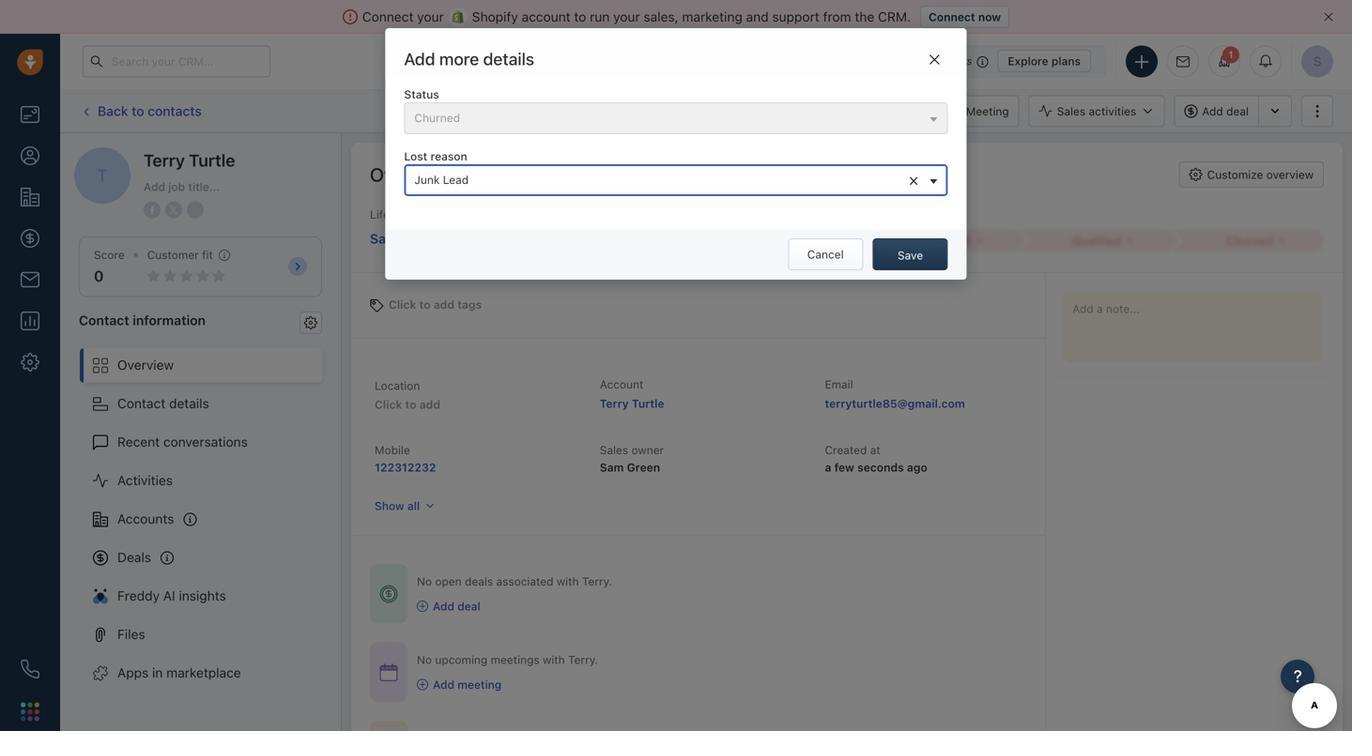 Task type: vqa. For each thing, say whether or not it's contained in the screenshot.
Click
yes



Task type: describe. For each thing, give the bounding box(es) containing it.
customer
[[147, 248, 199, 262]]

add inside dialog
[[404, 49, 435, 69]]

2 your from the left
[[613, 9, 640, 24]]

explore
[[1008, 54, 1049, 68]]

contact details
[[117, 396, 209, 411]]

sam
[[600, 461, 624, 474]]

mobile 122312232
[[375, 444, 436, 474]]

122312232 link
[[375, 461, 436, 474]]

add down upcoming
[[433, 678, 455, 692]]

from
[[823, 9, 851, 24]]

account
[[522, 9, 571, 24]]

1 vertical spatial terry.
[[568, 654, 598, 667]]

container_wx8msf4aqz5i3rn1 image for no open deals associated with terry.
[[417, 601, 428, 612]]

1 horizontal spatial overview
[[370, 163, 449, 185]]

turtle inside account terry turtle
[[632, 397, 665, 411]]

upcoming
[[435, 654, 488, 667]]

freddy
[[117, 588, 160, 604]]

lifecycle
[[370, 208, 417, 221]]

title...
[[188, 180, 220, 193]]

owner
[[632, 444, 664, 457]]

terry inside account terry turtle
[[600, 397, 629, 411]]

marketing
[[682, 9, 743, 24]]

email for email terryturtle85@gmail.com
[[825, 378, 853, 391]]

lost reason
[[404, 150, 467, 163]]

connect your
[[362, 9, 444, 24]]

sales for sales activities
[[1057, 105, 1086, 118]]

add down open
[[433, 600, 455, 613]]

freddy ai insights
[[117, 588, 226, 604]]

shopify
[[472, 9, 518, 24]]

0 vertical spatial terry.
[[582, 575, 612, 589]]

recent conversations
[[117, 434, 248, 450]]

terryturtle85@gmail.com
[[825, 397, 965, 411]]

back to contacts link
[[79, 97, 203, 126]]

explore plans
[[1008, 54, 1081, 68]]

mng settings image
[[304, 316, 317, 329]]

connect for connect your
[[362, 9, 414, 24]]

phone element
[[11, 651, 49, 688]]

click inside the location click to add
[[375, 398, 402, 411]]

meeting
[[966, 105, 1009, 118]]

at
[[870, 444, 881, 457]]

click to add tags
[[389, 298, 482, 311]]

add job title...
[[144, 180, 220, 193]]

sms button
[[794, 95, 857, 127]]

add meeting
[[433, 678, 502, 692]]

to left the 'tags'
[[419, 298, 431, 311]]

send email image
[[1177, 56, 1190, 68]]

ends
[[897, 55, 921, 67]]

0 horizontal spatial overview
[[117, 357, 174, 373]]

available.
[[671, 104, 720, 117]]

account
[[600, 378, 644, 391]]

back to contacts
[[98, 103, 202, 119]]

email terryturtle85@gmail.com
[[825, 378, 965, 411]]

more
[[439, 49, 479, 69]]

×
[[909, 170, 919, 190]]

container_wx8msf4aqz5i3rn1 image
[[379, 663, 398, 682]]

1 vertical spatial add deal
[[433, 600, 481, 613]]

and
[[746, 9, 769, 24]]

lifecycle stage
[[370, 208, 450, 221]]

accounts
[[117, 511, 174, 527]]

marketplace
[[166, 665, 241, 681]]

insights
[[179, 588, 226, 604]]

dialog containing add more details
[[385, 28, 967, 280]]

qualified
[[408, 231, 464, 247]]

meetings
[[491, 654, 540, 667]]

information
[[133, 313, 206, 328]]

call link
[[695, 95, 753, 127]]

seconds
[[858, 461, 904, 474]]

created
[[825, 444, 867, 457]]

shopify account to run your sales, marketing and support from the crm.
[[472, 9, 911, 24]]

updates
[[623, 104, 667, 117]]

deals
[[465, 575, 493, 589]]

ai
[[163, 588, 175, 604]]

1 vertical spatial with
[[543, 654, 565, 667]]

sales inside sales owner sam green
[[600, 444, 628, 457]]

customize
[[1207, 168, 1264, 181]]

reason
[[431, 150, 467, 163]]

support
[[772, 9, 820, 24]]

sales owner sam green
[[600, 444, 664, 474]]

conversations
[[163, 434, 248, 450]]

the
[[855, 9, 875, 24]]

plans
[[1052, 54, 1081, 68]]

task
[[894, 105, 918, 118]]

contact information
[[79, 313, 206, 328]]

add deal button
[[1174, 95, 1258, 127]]

activities
[[117, 473, 173, 488]]

now
[[978, 10, 1001, 23]]

click inside updates available. click to refresh. link
[[723, 104, 749, 117]]

0 vertical spatial with
[[557, 575, 579, 589]]

0 vertical spatial lead
[[443, 173, 469, 187]]



Task type: locate. For each thing, give the bounding box(es) containing it.
to left run
[[574, 9, 586, 24]]

all
[[407, 500, 420, 513]]

0
[[94, 267, 104, 285]]

contact up recent
[[117, 396, 166, 411]]

to right the call
[[753, 104, 763, 117]]

0 horizontal spatial terry
[[144, 150, 185, 170]]

your trial ends in 21 days
[[849, 55, 972, 67]]

sales qualified lead
[[370, 231, 498, 247]]

add up status
[[404, 49, 435, 69]]

few
[[834, 461, 855, 474]]

1 horizontal spatial sales
[[600, 444, 628, 457]]

green
[[627, 461, 660, 474]]

your right run
[[613, 9, 640, 24]]

in right apps
[[152, 665, 163, 681]]

container_wx8msf4aqz5i3rn1 image inside 'add meeting' link
[[417, 679, 428, 691]]

days
[[950, 55, 972, 67]]

contact
[[79, 313, 129, 328], [117, 396, 166, 411]]

call button
[[695, 95, 753, 127]]

tags
[[458, 298, 482, 311]]

junk
[[415, 173, 440, 187]]

dialog
[[385, 28, 967, 280]]

sales left activities
[[1057, 105, 1086, 118]]

add deal down open
[[433, 600, 481, 613]]

add inside button
[[1202, 105, 1223, 118]]

no for no upcoming meetings with terry.
[[417, 654, 432, 667]]

0 vertical spatial sales
[[1057, 105, 1086, 118]]

with right associated
[[557, 575, 579, 589]]

connect inside button
[[929, 10, 975, 23]]

stage
[[420, 208, 450, 221]]

21
[[935, 55, 947, 67]]

add left the 'tags'
[[434, 298, 455, 311]]

updates available. click to refresh. link
[[596, 93, 817, 128]]

terry turtle link
[[600, 397, 665, 411]]

0 horizontal spatial in
[[152, 665, 163, 681]]

2 vertical spatial click
[[375, 398, 402, 411]]

0 vertical spatial add deal
[[1202, 105, 1249, 118]]

0 vertical spatial details
[[483, 49, 534, 69]]

Search your CRM... text field
[[83, 46, 270, 77]]

122312232
[[375, 461, 436, 474]]

customer fit
[[147, 248, 213, 262]]

to down 'location'
[[405, 398, 417, 411]]

location
[[375, 379, 420, 393]]

sales activities
[[1057, 105, 1137, 118]]

add down 'location'
[[420, 398, 440, 411]]

connect
[[362, 9, 414, 24], [929, 10, 975, 23]]

1 vertical spatial add
[[420, 398, 440, 411]]

fit
[[202, 248, 213, 262]]

turtle up the title...
[[189, 150, 235, 170]]

overview
[[370, 163, 449, 185], [117, 357, 174, 373]]

email for email
[[647, 105, 675, 118]]

meeting button
[[938, 95, 1020, 127]]

ago
[[907, 461, 928, 474]]

with right meetings
[[543, 654, 565, 667]]

1 vertical spatial email
[[825, 378, 853, 391]]

connect up status
[[362, 9, 414, 24]]

deal down deals
[[458, 600, 481, 613]]

created at a few seconds ago
[[825, 444, 928, 474]]

no upcoming meetings with terry.
[[417, 654, 598, 667]]

0 horizontal spatial turtle
[[189, 150, 235, 170]]

1 vertical spatial terry
[[600, 397, 629, 411]]

add deal
[[1202, 105, 1249, 118], [433, 600, 481, 613]]

overview up "contact details" at the bottom left
[[117, 357, 174, 373]]

0 vertical spatial click
[[723, 104, 749, 117]]

your up more
[[417, 9, 444, 24]]

0 vertical spatial deal
[[1227, 105, 1249, 118]]

no left open
[[417, 575, 432, 589]]

1 horizontal spatial terry
[[600, 397, 629, 411]]

lead right qualified on the left top of the page
[[468, 231, 498, 247]]

cancel button
[[788, 239, 863, 271]]

crm.
[[878, 9, 911, 24]]

1 vertical spatial lead
[[468, 231, 498, 247]]

1 link
[[1209, 46, 1241, 77]]

save button
[[873, 239, 948, 271]]

add more details
[[404, 49, 534, 69]]

email button
[[619, 95, 686, 127]]

a
[[825, 461, 831, 474]]

0 horizontal spatial email
[[647, 105, 675, 118]]

0 button
[[94, 267, 104, 285]]

0 horizontal spatial add deal
[[433, 600, 481, 613]]

sales,
[[644, 9, 679, 24]]

add
[[404, 49, 435, 69], [1202, 105, 1223, 118], [144, 180, 165, 193], [433, 600, 455, 613], [433, 678, 455, 692]]

add meeting link
[[417, 677, 598, 693]]

trial
[[875, 55, 894, 67]]

1
[[1228, 49, 1234, 61]]

sales qualified lead link
[[370, 223, 514, 249]]

0 vertical spatial terry
[[144, 150, 185, 170]]

freshworks switcher image
[[21, 703, 39, 722]]

no
[[417, 575, 432, 589], [417, 654, 432, 667]]

open
[[435, 575, 462, 589]]

container_wx8msf4aqz5i3rn1 image inside add deal link
[[417, 601, 428, 612]]

lead down reason
[[443, 173, 469, 187]]

email inside email button
[[647, 105, 675, 118]]

in left 21
[[924, 55, 932, 67]]

overview
[[1267, 168, 1314, 181]]

1 vertical spatial in
[[152, 665, 163, 681]]

1 horizontal spatial details
[[483, 49, 534, 69]]

terry. right associated
[[582, 575, 612, 589]]

contact down 0
[[79, 313, 129, 328]]

to right back
[[132, 103, 144, 119]]

task button
[[866, 95, 929, 127]]

2 horizontal spatial sales
[[1057, 105, 1086, 118]]

with
[[557, 575, 579, 589], [543, 654, 565, 667]]

add deal down 1 link
[[1202, 105, 1249, 118]]

1 horizontal spatial connect
[[929, 10, 975, 23]]

0 horizontal spatial sales
[[370, 231, 404, 247]]

details
[[483, 49, 534, 69], [169, 396, 209, 411]]

mobile
[[375, 444, 410, 457]]

no left upcoming
[[417, 654, 432, 667]]

customize overview
[[1207, 168, 1314, 181]]

your
[[849, 55, 872, 67]]

location click to add
[[375, 379, 440, 411]]

2 no from the top
[[417, 654, 432, 667]]

0 vertical spatial in
[[924, 55, 932, 67]]

score
[[94, 248, 125, 262]]

close image
[[1324, 12, 1334, 22]]

0 vertical spatial contact
[[79, 313, 129, 328]]

0 horizontal spatial deal
[[458, 600, 481, 613]]

add inside the location click to add
[[420, 398, 440, 411]]

sales down lifecycle
[[370, 231, 404, 247]]

no for no open deals associated with terry.
[[417, 575, 432, 589]]

terry down account
[[600, 397, 629, 411]]

click
[[723, 104, 749, 117], [389, 298, 416, 311], [375, 398, 402, 411]]

0 vertical spatial add
[[434, 298, 455, 311]]

show
[[375, 500, 404, 513]]

overview down lost
[[370, 163, 449, 185]]

1 vertical spatial turtle
[[632, 397, 665, 411]]

1 vertical spatial click
[[389, 298, 416, 311]]

container_wx8msf4aqz5i3rn1 image
[[379, 585, 398, 604], [417, 601, 428, 612], [417, 679, 428, 691]]

terry turtle
[[144, 150, 235, 170]]

0 horizontal spatial details
[[169, 396, 209, 411]]

terryturtle85@gmail.com link
[[825, 395, 965, 413]]

status
[[404, 88, 439, 101]]

1 horizontal spatial in
[[924, 55, 932, 67]]

add down 1 link
[[1202, 105, 1223, 118]]

terry. right meetings
[[568, 654, 598, 667]]

container_wx8msf4aqz5i3rn1 image for no upcoming meetings with terry.
[[417, 679, 428, 691]]

1 horizontal spatial turtle
[[632, 397, 665, 411]]

1 horizontal spatial your
[[613, 9, 640, 24]]

email inside email terryturtle85@gmail.com
[[825, 378, 853, 391]]

0 horizontal spatial your
[[417, 9, 444, 24]]

sms
[[822, 105, 846, 118]]

contacts
[[148, 103, 202, 119]]

sales up sam
[[600, 444, 628, 457]]

your
[[417, 9, 444, 24], [613, 9, 640, 24]]

1 vertical spatial details
[[169, 396, 209, 411]]

0 vertical spatial turtle
[[189, 150, 235, 170]]

turtle down account
[[632, 397, 665, 411]]

add deal inside button
[[1202, 105, 1249, 118]]

sales for sales qualified lead
[[370, 231, 404, 247]]

terry
[[144, 150, 185, 170], [600, 397, 629, 411]]

details up recent conversations
[[169, 396, 209, 411]]

contact for contact information
[[79, 313, 129, 328]]

job
[[168, 180, 185, 193]]

files
[[117, 627, 145, 642]]

save
[[898, 249, 923, 262]]

activities
[[1089, 105, 1137, 118]]

add deal link
[[417, 599, 612, 615]]

deal down 1 link
[[1227, 105, 1249, 118]]

phone image
[[21, 660, 39, 679]]

email
[[647, 105, 675, 118], [825, 378, 853, 391]]

deal inside button
[[1227, 105, 1249, 118]]

explore plans link
[[998, 50, 1091, 72]]

show all
[[375, 500, 420, 513]]

1 vertical spatial contact
[[117, 396, 166, 411]]

associated
[[496, 575, 554, 589]]

customize overview button
[[1179, 162, 1324, 188]]

call
[[723, 105, 743, 118]]

add left job
[[144, 180, 165, 193]]

1 vertical spatial no
[[417, 654, 432, 667]]

terry up job
[[144, 150, 185, 170]]

to inside the location click to add
[[405, 398, 417, 411]]

refresh.
[[766, 104, 808, 117]]

connect for connect now
[[929, 10, 975, 23]]

1 vertical spatial overview
[[117, 357, 174, 373]]

in
[[924, 55, 932, 67], [152, 665, 163, 681]]

connect now button
[[920, 6, 1010, 28]]

updates available. click to refresh.
[[623, 104, 808, 117]]

1 your from the left
[[417, 9, 444, 24]]

1 horizontal spatial deal
[[1227, 105, 1249, 118]]

0 horizontal spatial connect
[[362, 9, 414, 24]]

1 vertical spatial sales
[[370, 231, 404, 247]]

meeting
[[458, 678, 502, 692]]

1 vertical spatial deal
[[458, 600, 481, 613]]

1 horizontal spatial add deal
[[1202, 105, 1249, 118]]

details down shopify
[[483, 49, 534, 69]]

0 vertical spatial no
[[417, 575, 432, 589]]

2 vertical spatial sales
[[600, 444, 628, 457]]

lost
[[404, 150, 427, 163]]

no open deals associated with terry.
[[417, 575, 612, 589]]

0 vertical spatial overview
[[370, 163, 449, 185]]

1 no from the top
[[417, 575, 432, 589]]

run
[[590, 9, 610, 24]]

0 vertical spatial email
[[647, 105, 675, 118]]

1 horizontal spatial email
[[825, 378, 853, 391]]

connect left now
[[929, 10, 975, 23]]

contact for contact details
[[117, 396, 166, 411]]



